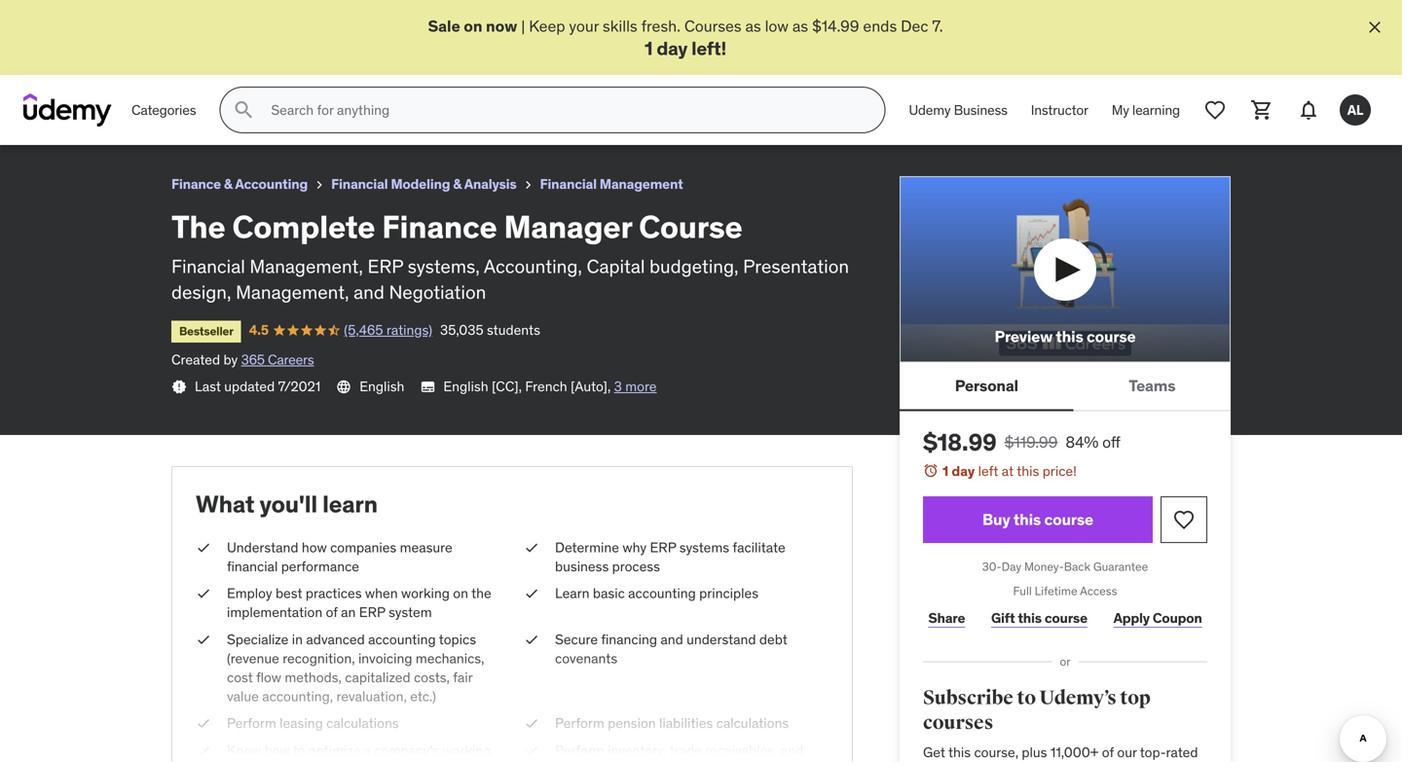 Task type: locate. For each thing, give the bounding box(es) containing it.
management, up 4.5
[[236, 280, 349, 304]]

erp down when
[[359, 604, 385, 622]]

how up performance on the left bottom
[[302, 539, 327, 557]]

subscribe
[[923, 687, 1014, 710]]

of inside employ best practices when working on the implementation of an erp system
[[326, 604, 338, 622]]

0 vertical spatial course
[[1087, 327, 1136, 346]]

and up (5,465
[[354, 280, 385, 304]]

how up capital
[[265, 742, 290, 759]]

(revenue
[[227, 650, 279, 668]]

system
[[389, 604, 432, 622]]

2 calculations from the left
[[716, 715, 789, 733]]

0 vertical spatial working
[[401, 585, 450, 603]]

courses
[[684, 16, 742, 36]]

on left now
[[464, 16, 483, 36]]

1 vertical spatial on
[[453, 585, 468, 603]]

working
[[401, 585, 450, 603], [443, 742, 491, 759]]

0 vertical spatial trade
[[670, 742, 702, 759]]

1 horizontal spatial as
[[793, 16, 808, 36]]

invoicing
[[358, 650, 412, 668]]

share button
[[923, 600, 971, 639]]

xsmall image for understand how companies measure financial performance
[[196, 539, 211, 558]]

course for gift this course
[[1045, 610, 1088, 627]]

course up teams
[[1087, 327, 1136, 346]]

0 vertical spatial wishlist image
[[1204, 99, 1227, 122]]

365
[[241, 351, 265, 369]]

1 english from the left
[[360, 378, 405, 395]]

1 horizontal spatial accounting
[[628, 585, 696, 603]]

alarm image
[[923, 463, 939, 479]]

financial for financial management
[[540, 175, 597, 193]]

financing
[[601, 631, 657, 648]]

determine
[[555, 539, 619, 557]]

inventory,
[[608, 742, 667, 759]]

7/2021
[[278, 378, 321, 395]]

1 vertical spatial accounting
[[368, 631, 436, 648]]

2 horizontal spatial financial
[[540, 175, 597, 193]]

coupon
[[1153, 610, 1202, 627]]

3 more button
[[614, 377, 657, 397]]

0 vertical spatial day
[[657, 36, 688, 60]]

tab list
[[900, 363, 1231, 411]]

categories button
[[120, 87, 208, 134]]

sale
[[428, 16, 460, 36]]

the
[[471, 585, 492, 603]]

0 horizontal spatial day
[[657, 36, 688, 60]]

this right buy
[[1014, 510, 1041, 530]]

perform inside perform inventory, trade receivables, and trade payables management
[[555, 742, 605, 759]]

xsmall image for learn basic accounting principles
[[524, 585, 540, 604]]

financial up design,
[[171, 255, 245, 278]]

optimize
[[309, 742, 361, 759]]

this right preview
[[1056, 327, 1084, 346]]

low
[[765, 16, 789, 36]]

accounting up invoicing
[[368, 631, 436, 648]]

and right 'receivables,'
[[781, 742, 804, 759]]

personal
[[955, 376, 1019, 396]]

bestseller
[[179, 324, 233, 339]]

erp inside employ best practices when working on the implementation of an erp system
[[359, 604, 385, 622]]

0 vertical spatial and
[[354, 280, 385, 304]]

0 horizontal spatial english
[[360, 378, 405, 395]]

as
[[746, 16, 761, 36], [793, 16, 808, 36]]

this for gift
[[1018, 610, 1042, 627]]

get
[[923, 744, 946, 762]]

accounting down determine why erp systems facilitate business process
[[628, 585, 696, 603]]

0 vertical spatial how
[[302, 539, 327, 557]]

financial up manager
[[540, 175, 597, 193]]

0 horizontal spatial financial
[[171, 255, 245, 278]]

fresh.
[[641, 16, 681, 36]]

xsmall image left specialize
[[196, 630, 211, 650]]

erp right the why on the bottom
[[650, 539, 676, 557]]

Search for anything text field
[[267, 94, 861, 127]]

1 vertical spatial day
[[952, 463, 975, 480]]

working up system
[[401, 585, 450, 603]]

now
[[486, 16, 517, 36]]

on
[[464, 16, 483, 36], [453, 585, 468, 603]]

day left left
[[952, 463, 975, 480]]

companies
[[330, 539, 397, 557]]

0 horizontal spatial of
[[326, 604, 338, 622]]

0 vertical spatial finance
[[171, 175, 221, 193]]

1 horizontal spatial calculations
[[716, 715, 789, 733]]

xsmall image left determine
[[524, 539, 540, 558]]

fair
[[453, 669, 473, 687]]

plus
[[1022, 744, 1047, 762]]

shopping cart with 0 items image
[[1251, 99, 1274, 122]]

al link
[[1332, 87, 1379, 134]]

course up back
[[1045, 510, 1094, 530]]

& left analysis
[[453, 175, 462, 193]]

working inside employ best practices when working on the implementation of an erp system
[[401, 585, 450, 603]]

finance up the
[[171, 175, 221, 193]]

erp up negotiation
[[368, 255, 403, 278]]

1 vertical spatial erp
[[650, 539, 676, 557]]

performance
[[281, 558, 359, 576]]

0 vertical spatial accounting
[[628, 585, 696, 603]]

last
[[195, 378, 221, 395]]

erp inside "the complete finance manager course financial management, erp systems, accounting, capital budgeting, presentation design, management, and negotiation"
[[368, 255, 403, 278]]

udemy business
[[909, 101, 1008, 119]]

left!
[[692, 36, 727, 60]]

and inside perform inventory, trade receivables, and trade payables management
[[781, 742, 804, 759]]

how
[[302, 539, 327, 557], [265, 742, 290, 759]]

udemy
[[909, 101, 951, 119]]

xsmall image
[[312, 177, 327, 193], [196, 539, 211, 558], [524, 539, 540, 558], [196, 630, 211, 650], [524, 630, 540, 650]]

capitalized
[[345, 669, 411, 687]]

apply coupon button
[[1109, 600, 1208, 639]]

1 horizontal spatial of
[[1102, 744, 1114, 762]]

35,035 students
[[440, 321, 540, 339]]

as right low
[[793, 16, 808, 36]]

finance up systems,
[[382, 207, 497, 246]]

this inside subscribe to udemy's top courses get this course, plus 11,000+ of our top-rated
[[949, 744, 971, 762]]

0 horizontal spatial &
[[224, 175, 233, 193]]

and inside "the complete finance manager course financial management, erp systems, accounting, capital budgeting, presentation design, management, and negotiation"
[[354, 280, 385, 304]]

calculations up 'receivables,'
[[716, 715, 789, 733]]

etc.)
[[410, 688, 436, 706]]

facilitate
[[733, 539, 786, 557]]

ratings)
[[387, 321, 432, 339]]

created
[[171, 351, 220, 369]]

as left low
[[746, 16, 761, 36]]

1 vertical spatial of
[[1102, 744, 1114, 762]]

erp inside determine why erp systems facilitate business process
[[650, 539, 676, 557]]

0 horizontal spatial accounting
[[368, 631, 436, 648]]

0 horizontal spatial how
[[265, 742, 290, 759]]

1 horizontal spatial 1
[[943, 463, 949, 480]]

2 english from the left
[[444, 378, 489, 395]]

on inside 'sale on now | keep your skills fresh. courses as low as $14.99 ends dec 7. 1 day left!'
[[464, 16, 483, 36]]

buy this course button
[[923, 497, 1153, 543]]

and inside secure financing and understand debt covenants
[[661, 631, 683, 648]]

financial left modeling
[[331, 175, 388, 193]]

(5,465
[[344, 321, 383, 339]]

management, down complete
[[250, 255, 363, 278]]

2 vertical spatial erp
[[359, 604, 385, 622]]

2 vertical spatial course
[[1045, 610, 1088, 627]]

trade left payables
[[555, 761, 587, 763]]

0 horizontal spatial to
[[293, 742, 305, 759]]

trade up the management
[[670, 742, 702, 759]]

english [cc], french [auto] , 3 more
[[444, 378, 657, 395]]

0 vertical spatial erp
[[368, 255, 403, 278]]

1 horizontal spatial to
[[1017, 687, 1036, 710]]

1 right 'alarm' icon
[[943, 463, 949, 480]]

1 horizontal spatial day
[[952, 463, 975, 480]]

1 vertical spatial how
[[265, 742, 290, 759]]

0 vertical spatial of
[[326, 604, 338, 622]]

financial inside "the complete finance manager course financial management, erp systems, accounting, capital budgeting, presentation design, management, and negotiation"
[[171, 255, 245, 278]]

1 vertical spatial working
[[443, 742, 491, 759]]

ends
[[863, 16, 897, 36]]

1 vertical spatial course
[[1045, 510, 1094, 530]]

english right course language icon
[[360, 378, 405, 395]]

financial
[[331, 175, 388, 193], [540, 175, 597, 193], [171, 255, 245, 278]]

1 horizontal spatial &
[[453, 175, 462, 193]]

84%
[[1066, 432, 1099, 452]]

of left an
[[326, 604, 338, 622]]

an
[[341, 604, 356, 622]]

pension
[[608, 715, 656, 733]]

learn
[[322, 490, 378, 519]]

perform up know at the bottom of the page
[[227, 715, 276, 733]]

1 vertical spatial finance
[[382, 207, 497, 246]]

wishlist image
[[1204, 99, 1227, 122], [1173, 508, 1196, 532]]

& left accounting
[[224, 175, 233, 193]]

0 vertical spatial 1
[[645, 36, 653, 60]]

back
[[1064, 560, 1091, 575]]

day down fresh.
[[657, 36, 688, 60]]

financial inside "link"
[[540, 175, 597, 193]]

1 horizontal spatial wishlist image
[[1204, 99, 1227, 122]]

1 horizontal spatial english
[[444, 378, 489, 395]]

your
[[569, 16, 599, 36]]

working right company's
[[443, 742, 491, 759]]

when
[[365, 585, 398, 603]]

perform for perform pension liabilities calculations
[[555, 715, 605, 733]]

course for buy this course
[[1045, 510, 1094, 530]]

day
[[1002, 560, 1022, 575]]

advanced
[[306, 631, 365, 648]]

this right gift
[[1018, 610, 1042, 627]]

xsmall image up complete
[[312, 177, 327, 193]]

how inside "understand how companies measure financial performance"
[[302, 539, 327, 557]]

leasing
[[280, 715, 323, 733]]

30-
[[982, 560, 1002, 575]]

perform left pension
[[555, 715, 605, 733]]

1 down fresh.
[[645, 36, 653, 60]]

revaluation,
[[337, 688, 407, 706]]

perform up payables
[[555, 742, 605, 759]]

xsmall image for employ best practices when working on the implementation of an erp system
[[196, 585, 211, 604]]

to left udemy's
[[1017, 687, 1036, 710]]

xsmall image for perform inventory, trade receivables, and trade payables management
[[524, 741, 540, 761]]

presentation
[[743, 255, 849, 278]]

this for buy
[[1014, 510, 1041, 530]]

xsmall image
[[521, 177, 536, 193], [171, 379, 187, 395], [196, 585, 211, 604], [524, 585, 540, 604], [196, 715, 211, 734], [524, 715, 540, 734], [196, 741, 211, 761], [524, 741, 540, 761]]

finance inside "the complete finance manager course financial management, erp systems, accounting, capital budgeting, presentation design, management, and negotiation"
[[382, 207, 497, 246]]

how for to
[[265, 742, 290, 759]]

2 horizontal spatial and
[[781, 742, 804, 759]]

xsmall image left the secure
[[524, 630, 540, 650]]

the complete finance manager course financial management, erp systems, accounting, capital budgeting, presentation design, management, and negotiation
[[171, 207, 849, 304]]

xsmall image down the what
[[196, 539, 211, 558]]

1 horizontal spatial trade
[[670, 742, 702, 759]]

0 horizontal spatial trade
[[555, 761, 587, 763]]

0 vertical spatial to
[[1017, 687, 1036, 710]]

the
[[171, 207, 226, 246]]

on inside employ best practices when working on the implementation of an erp system
[[453, 585, 468, 603]]

1 vertical spatial and
[[661, 631, 683, 648]]

0 vertical spatial management,
[[250, 255, 363, 278]]

1 horizontal spatial and
[[661, 631, 683, 648]]

2 vertical spatial and
[[781, 742, 804, 759]]

0 horizontal spatial as
[[746, 16, 761, 36]]

1 vertical spatial wishlist image
[[1173, 508, 1196, 532]]

to down leasing
[[293, 742, 305, 759]]

and right financing
[[661, 631, 683, 648]]

of left our
[[1102, 744, 1114, 762]]

english for english
[[360, 378, 405, 395]]

full
[[1013, 584, 1032, 599]]

calculations up a
[[326, 715, 399, 733]]

complete
[[232, 207, 375, 246]]

financial for financial modeling & analysis
[[331, 175, 388, 193]]

&
[[224, 175, 233, 193], [453, 175, 462, 193]]

0 horizontal spatial and
[[354, 280, 385, 304]]

0 horizontal spatial wishlist image
[[1173, 508, 1196, 532]]

1 & from the left
[[224, 175, 233, 193]]

course down lifetime
[[1045, 610, 1088, 627]]

how inside "know how to optimize a company's working capital"
[[265, 742, 290, 759]]

covenants
[[555, 650, 618, 668]]

0 horizontal spatial 1
[[645, 36, 653, 60]]

top-
[[1140, 744, 1166, 762]]

learn
[[555, 585, 590, 603]]

1 horizontal spatial financial
[[331, 175, 388, 193]]

$18.99 $119.99 84% off
[[923, 428, 1121, 457]]

my learning link
[[1100, 87, 1192, 134]]

gift this course link
[[986, 600, 1093, 639]]

close image
[[1365, 18, 1385, 37]]

courses
[[923, 712, 994, 735]]

instructor link
[[1019, 87, 1100, 134]]

perform leasing calculations
[[227, 715, 399, 733]]

to inside subscribe to udemy's top courses get this course, plus 11,000+ of our top-rated
[[1017, 687, 1036, 710]]

learning
[[1133, 101, 1180, 119]]

costs,
[[414, 669, 450, 687]]

this right get
[[949, 744, 971, 762]]

of inside subscribe to udemy's top courses get this course, plus 11,000+ of our top-rated
[[1102, 744, 1114, 762]]

this right the at
[[1017, 463, 1040, 480]]

on left the
[[453, 585, 468, 603]]

know how to optimize a company's working capital
[[227, 742, 491, 763]]

xsmall image for last updated 7/2021
[[171, 379, 187, 395]]

1 horizontal spatial how
[[302, 539, 327, 557]]

1 horizontal spatial finance
[[382, 207, 497, 246]]

1 vertical spatial to
[[293, 742, 305, 759]]

1 vertical spatial trade
[[555, 761, 587, 763]]

english right closed captions image
[[444, 378, 489, 395]]

0 vertical spatial on
[[464, 16, 483, 36]]

0 horizontal spatial calculations
[[326, 715, 399, 733]]



Task type: vqa. For each thing, say whether or not it's contained in the screenshot.
completion
no



Task type: describe. For each thing, give the bounding box(es) containing it.
value
[[227, 688, 259, 706]]

to inside "know how to optimize a company's working capital"
[[293, 742, 305, 759]]

1 day left at this price!
[[943, 463, 1077, 480]]

tab list containing personal
[[900, 363, 1231, 411]]

xsmall image for know how to optimize a company's working capital
[[196, 741, 211, 761]]

udemy image
[[23, 94, 112, 127]]

skills
[[603, 16, 638, 36]]

1 vertical spatial management,
[[236, 280, 349, 304]]

what you'll learn
[[196, 490, 378, 519]]

best
[[276, 585, 302, 603]]

practices
[[306, 585, 362, 603]]

debt
[[760, 631, 788, 648]]

financial
[[227, 558, 278, 576]]

careers
[[268, 351, 314, 369]]

udemy's
[[1040, 687, 1117, 710]]

how for companies
[[302, 539, 327, 557]]

a
[[364, 742, 371, 759]]

financial modeling & analysis link
[[331, 173, 517, 197]]

finance & accounting
[[171, 175, 308, 193]]

specialize in advanced accounting topics (revenue recognition, invoicing mechanics, cost flow methods, capitalized costs, fair value accounting, revaluation, etc.)
[[227, 631, 485, 706]]

xsmall image for secure financing and understand debt covenants
[[524, 630, 540, 650]]

receivables,
[[705, 742, 778, 759]]

measure
[[400, 539, 453, 557]]

negotiation
[[389, 280, 486, 304]]

perform pension liabilities calculations
[[555, 715, 789, 733]]

buy
[[983, 510, 1010, 530]]

accounting
[[235, 175, 308, 193]]

employ best practices when working on the implementation of an erp system
[[227, 585, 492, 622]]

finance & accounting link
[[171, 173, 308, 197]]

submit search image
[[232, 99, 256, 122]]

0 horizontal spatial finance
[[171, 175, 221, 193]]

systems
[[680, 539, 730, 557]]

money-
[[1025, 560, 1064, 575]]

closed captions image
[[420, 379, 436, 395]]

what
[[196, 490, 255, 519]]

students
[[487, 321, 540, 339]]

perform inventory, trade receivables, and trade payables management
[[555, 742, 804, 763]]

this for preview
[[1056, 327, 1084, 346]]

capital
[[227, 761, 268, 763]]

1 as from the left
[[746, 16, 761, 36]]

business
[[555, 558, 609, 576]]

specialize
[[227, 631, 289, 648]]

sale on now | keep your skills fresh. courses as low as $14.99 ends dec 7. 1 day left!
[[428, 16, 943, 60]]

perform for perform leasing calculations
[[227, 715, 276, 733]]

why
[[623, 539, 647, 557]]

xsmall image for perform leasing calculations
[[196, 715, 211, 734]]

2 & from the left
[[453, 175, 462, 193]]

notifications image
[[1297, 99, 1321, 122]]

1 calculations from the left
[[326, 715, 399, 733]]

gift
[[991, 610, 1015, 627]]

course for preview this course
[[1087, 327, 1136, 346]]

or
[[1060, 655, 1071, 670]]

created by 365 careers
[[171, 351, 314, 369]]

apply coupon
[[1114, 610, 1202, 627]]

english for english [cc], french [auto] , 3 more
[[444, 378, 489, 395]]

working inside "know how to optimize a company's working capital"
[[443, 742, 491, 759]]

our
[[1117, 744, 1137, 762]]

company's
[[374, 742, 439, 759]]

methods,
[[285, 669, 342, 687]]

1 vertical spatial 1
[[943, 463, 949, 480]]

financial management link
[[540, 173, 683, 197]]

1 inside 'sale on now | keep your skills fresh. courses as low as $14.99 ends dec 7. 1 day left!'
[[645, 36, 653, 60]]

accounting inside specialize in advanced accounting topics (revenue recognition, invoicing mechanics, cost flow methods, capitalized costs, fair value accounting, revaluation, etc.)
[[368, 631, 436, 648]]

4.5
[[249, 321, 269, 339]]

in
[[292, 631, 303, 648]]

$14.99
[[812, 16, 860, 36]]

payables
[[591, 761, 645, 763]]

rated
[[1166, 744, 1198, 762]]

understand
[[687, 631, 756, 648]]

accounting,
[[484, 255, 582, 278]]

determine why erp systems facilitate business process
[[555, 539, 786, 576]]

subscribe to udemy's top courses get this course, plus 11,000+ of our top-rated
[[923, 687, 1198, 763]]

budgeting,
[[650, 255, 739, 278]]

employ
[[227, 585, 272, 603]]

xsmall image for specialize in advanced accounting topics (revenue recognition, invoicing mechanics, cost flow methods, capitalized costs, fair value accounting, revaluation, etc.)
[[196, 630, 211, 650]]

updated
[[224, 378, 275, 395]]

cost
[[227, 669, 253, 687]]

7.
[[932, 16, 943, 36]]

dec
[[901, 16, 929, 36]]

xsmall image for determine why erp systems facilitate business process
[[524, 539, 540, 558]]

top
[[1120, 687, 1151, 710]]

know
[[227, 742, 261, 759]]

flow
[[256, 669, 281, 687]]

off
[[1103, 432, 1121, 452]]

11,000+
[[1051, 744, 1099, 762]]

price!
[[1043, 463, 1077, 480]]

2 as from the left
[[793, 16, 808, 36]]

course language image
[[336, 379, 352, 395]]

management
[[600, 175, 683, 193]]

my
[[1112, 101, 1130, 119]]

basic
[[593, 585, 625, 603]]

at
[[1002, 463, 1014, 480]]

perform for perform inventory, trade receivables, and trade payables management
[[555, 742, 605, 759]]

[cc], french
[[492, 378, 567, 395]]

accounting,
[[262, 688, 333, 706]]

day inside 'sale on now | keep your skills fresh. courses as low as $14.99 ends dec 7. 1 day left!'
[[657, 36, 688, 60]]

understand
[[227, 539, 298, 557]]

xsmall image for perform pension liabilities calculations
[[524, 715, 540, 734]]

keep
[[529, 16, 565, 36]]

gift this course
[[991, 610, 1088, 627]]



